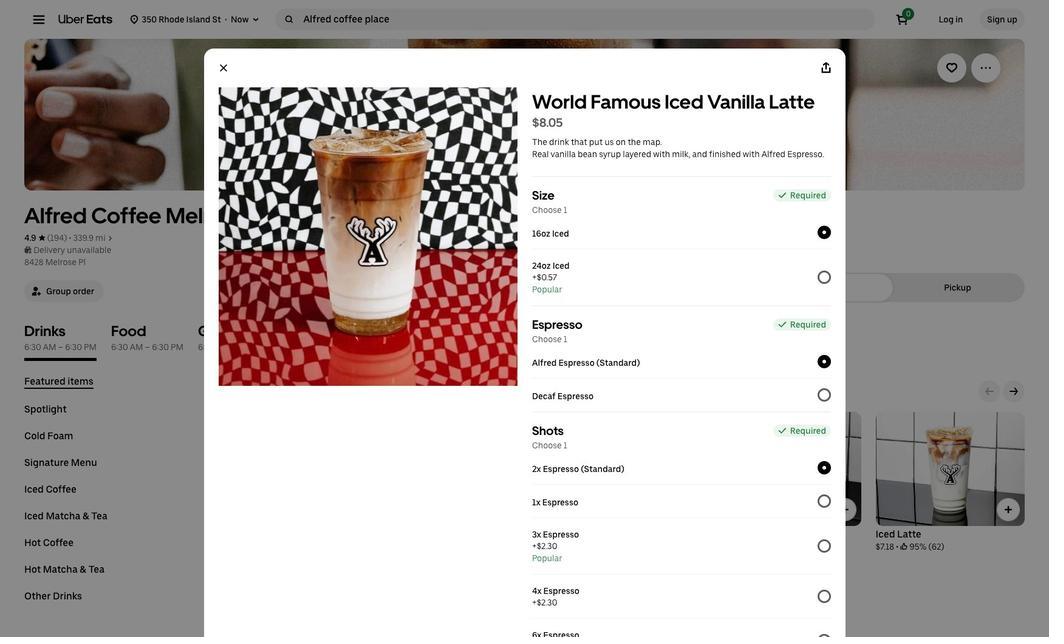 Task type: vqa. For each thing, say whether or not it's contained in the screenshot.
Quick Add icon
yes



Task type: describe. For each thing, give the bounding box(es) containing it.
add to favorites image
[[946, 62, 958, 74]]

uber eats home image
[[58, 15, 113, 24]]

1 quick add image from the left
[[839, 504, 851, 516]]

[object Object] radio
[[898, 282, 1018, 294]]

previous image
[[985, 387, 994, 397]]

deliver to image
[[251, 15, 261, 24]]

close image
[[218, 63, 228, 73]]

2 quick add image from the left
[[1002, 504, 1015, 516]]

view more options image
[[980, 62, 992, 74]]

main navigation menu image
[[33, 13, 45, 26]]



Task type: locate. For each thing, give the bounding box(es) containing it.
1 horizontal spatial quick add image
[[1002, 504, 1015, 516]]

dialog dialog
[[204, 49, 845, 638]]

navigation
[[24, 376, 192, 618]]

next image
[[1009, 387, 1019, 397]]

quick add image
[[839, 504, 851, 516], [1002, 504, 1015, 516]]

0 horizontal spatial quick add image
[[839, 504, 851, 516]]

[object Object] radio
[[766, 282, 886, 294]]

deliver to image
[[130, 15, 139, 24]]

poppi prebiotic soda image
[[527, 598, 615, 638]]



